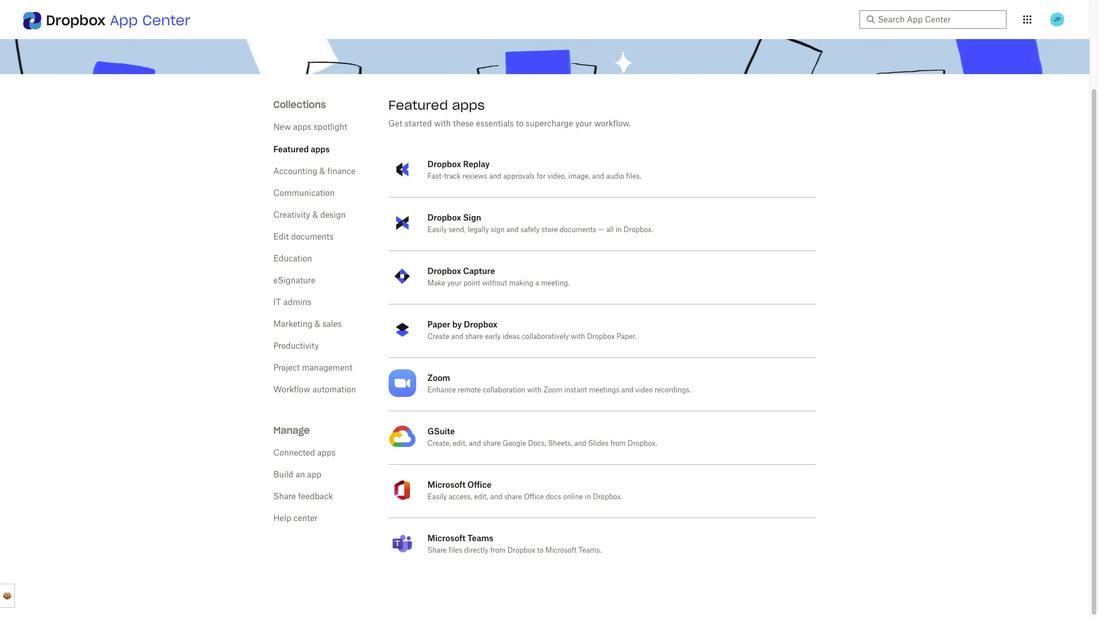 Task type: locate. For each thing, give the bounding box(es) containing it.
microsoft office easily access, edit, and share office docs online in dropbox.
[[428, 480, 623, 501]]

0 horizontal spatial office
[[468, 480, 492, 490]]

0 vertical spatial to
[[516, 120, 524, 128]]

making
[[509, 280, 534, 287]]

dropbox inside dropbox sign easily send, legally sign and safely store documents — all in dropbox.
[[428, 213, 461, 223]]

from right slides
[[611, 441, 626, 448]]

featured up accounting
[[274, 144, 309, 154]]

recordings.
[[655, 387, 692, 394]]

0 horizontal spatial in
[[585, 494, 591, 501]]

edit,
[[453, 441, 467, 448], [474, 494, 489, 501]]

video,
[[548, 173, 567, 180]]

and right the sign
[[507, 227, 519, 234]]

share left docs
[[505, 494, 522, 501]]

1 vertical spatial microsoft
[[428, 534, 466, 544]]

0 vertical spatial with
[[434, 120, 451, 128]]

gsuite
[[428, 427, 455, 437]]

build
[[274, 472, 294, 480]]

share down build
[[274, 494, 296, 502]]

dropbox up make
[[428, 266, 461, 276]]

1 vertical spatial with
[[571, 334, 585, 341]]

microsoft left teams.
[[546, 548, 577, 555]]

a
[[536, 280, 539, 287]]

esignature link
[[274, 277, 316, 285]]

0 horizontal spatial with
[[434, 120, 451, 128]]

2 vertical spatial with
[[528, 387, 542, 394]]

it admins
[[274, 299, 312, 307]]

1 vertical spatial from
[[490, 548, 506, 555]]

zoom up enhance
[[428, 373, 450, 383]]

documents left '—'
[[560, 227, 597, 234]]

project
[[274, 365, 300, 373]]

apps right new at the top left of the page
[[293, 124, 312, 132]]

productivity
[[274, 343, 319, 351]]

from down the teams
[[490, 548, 506, 555]]

app
[[307, 472, 322, 480]]

dropbox up 'track'
[[428, 159, 461, 169]]

collections
[[274, 99, 326, 110]]

microsoft teams share files directly from dropbox to microsoft teams.
[[428, 534, 602, 555]]

1 horizontal spatial from
[[611, 441, 626, 448]]

zoom left 'instant'
[[544, 387, 563, 394]]

apps up app
[[317, 450, 336, 458]]

1 horizontal spatial featured
[[389, 97, 448, 113]]

in right "all"
[[616, 227, 622, 234]]

1 vertical spatial dropbox.
[[628, 441, 658, 448]]

share left files
[[428, 548, 447, 555]]

1 vertical spatial share
[[428, 548, 447, 555]]

0 vertical spatial featured apps
[[389, 97, 485, 113]]

office up access,
[[468, 480, 492, 490]]

1 easily from the top
[[428, 227, 447, 234]]

microsoft inside microsoft office easily access, edit, and share office docs online in dropbox.
[[428, 480, 466, 490]]

and right access,
[[490, 494, 503, 501]]

share left google
[[483, 441, 501, 448]]

0 vertical spatial in
[[616, 227, 622, 234]]

0 vertical spatial zoom
[[428, 373, 450, 383]]

1 vertical spatial share
[[483, 441, 501, 448]]

essentials
[[476, 120, 514, 128]]

build an app link
[[274, 472, 322, 480]]

0 horizontal spatial from
[[490, 548, 506, 555]]

your inside dropbox capture make your point without making a meeting.
[[448, 280, 462, 287]]

1 horizontal spatial to
[[537, 548, 544, 555]]

1 horizontal spatial with
[[528, 387, 542, 394]]

office left docs
[[524, 494, 544, 501]]

0 vertical spatial easily
[[428, 227, 447, 234]]

and down "by"
[[451, 334, 464, 341]]

with
[[434, 120, 451, 128], [571, 334, 585, 341], [528, 387, 542, 394]]

edit
[[274, 234, 289, 242]]

2 horizontal spatial with
[[571, 334, 585, 341]]

0 vertical spatial your
[[576, 120, 592, 128]]

1 horizontal spatial featured apps
[[389, 97, 485, 113]]

your
[[576, 120, 592, 128], [448, 280, 462, 287]]

easily left "send,"
[[428, 227, 447, 234]]

and inside microsoft office easily access, edit, and share office docs online in dropbox.
[[490, 494, 503, 501]]

dropbox. inside gsuite create, edit, and share google docs, sheets, and slides from dropbox.
[[628, 441, 658, 448]]

microsoft for microsoft office
[[428, 480, 466, 490]]

1 horizontal spatial office
[[524, 494, 544, 501]]

microsoft up access,
[[428, 480, 466, 490]]

documents
[[560, 227, 597, 234], [291, 234, 334, 242]]

project management
[[274, 365, 353, 373]]

easily inside dropbox sign easily send, legally sign and safely store documents — all in dropbox.
[[428, 227, 447, 234]]

make
[[428, 280, 446, 287]]

new apps spotlight link
[[274, 124, 348, 132]]

and left slides
[[575, 441, 587, 448]]

0 vertical spatial &
[[320, 168, 325, 176]]

documents down creativity & design
[[291, 234, 334, 242]]

capture
[[463, 266, 495, 276]]

create
[[428, 334, 450, 341]]

dropbox right directly
[[508, 548, 536, 555]]

microsoft for microsoft teams
[[428, 534, 466, 544]]

accounting & finance link
[[274, 168, 356, 176]]

jp
[[1054, 16, 1061, 23]]

and right create,
[[469, 441, 481, 448]]

easily for microsoft office
[[428, 494, 447, 501]]

management
[[302, 365, 353, 373]]

1 vertical spatial edit,
[[474, 494, 489, 501]]

ideas
[[503, 334, 520, 341]]

connected apps link
[[274, 450, 336, 458]]

in right online
[[585, 494, 591, 501]]

feedback
[[298, 494, 333, 502]]

0 horizontal spatial to
[[516, 120, 524, 128]]

easily inside microsoft office easily access, edit, and share office docs online in dropbox.
[[428, 494, 447, 501]]

featured apps up started
[[389, 97, 485, 113]]

apps up "these"
[[452, 97, 485, 113]]

share left early
[[466, 334, 483, 341]]

& for design
[[313, 212, 318, 220]]

1 horizontal spatial documents
[[560, 227, 597, 234]]

0 horizontal spatial edit,
[[453, 441, 467, 448]]

your left point
[[448, 280, 462, 287]]

& left finance
[[320, 168, 325, 176]]

and left video
[[622, 387, 634, 394]]

edit, right access,
[[474, 494, 489, 501]]

instant
[[565, 387, 587, 394]]

1 vertical spatial &
[[313, 212, 318, 220]]

featured apps down new apps spotlight link
[[274, 144, 330, 154]]

reviews
[[463, 173, 488, 180]]

0 horizontal spatial your
[[448, 280, 462, 287]]

0 horizontal spatial featured
[[274, 144, 309, 154]]

by
[[453, 320, 462, 330]]

0 vertical spatial share
[[466, 334, 483, 341]]

for
[[537, 173, 546, 180]]

share inside gsuite create, edit, and share google docs, sheets, and slides from dropbox.
[[483, 441, 501, 448]]

dropbox. right "all"
[[624, 227, 654, 234]]

Search App Center text field
[[878, 13, 1000, 26]]

easily for dropbox sign
[[428, 227, 447, 234]]

dropbox. inside dropbox sign easily send, legally sign and safely store documents — all in dropbox.
[[624, 227, 654, 234]]

documents inside dropbox sign easily send, legally sign and safely store documents — all in dropbox.
[[560, 227, 597, 234]]

2 vertical spatial &
[[315, 321, 321, 329]]

apps for new apps spotlight link
[[293, 124, 312, 132]]

1 horizontal spatial edit,
[[474, 494, 489, 501]]

marketing
[[274, 321, 313, 329]]

design
[[320, 212, 346, 220]]

dropbox. right slides
[[628, 441, 658, 448]]

dropbox inside microsoft teams share files directly from dropbox to microsoft teams.
[[508, 548, 536, 555]]

2 vertical spatial share
[[505, 494, 522, 501]]

zoom
[[428, 373, 450, 383], [544, 387, 563, 394]]

1 vertical spatial featured
[[274, 144, 309, 154]]

share
[[466, 334, 483, 341], [483, 441, 501, 448], [505, 494, 522, 501]]

with inside 'zoom enhance remote collaboration with zoom instant meetings and video recordings.'
[[528, 387, 542, 394]]

enhance
[[428, 387, 456, 394]]

jp button
[[1049, 10, 1067, 29]]

apps up accounting & finance
[[311, 144, 330, 154]]

with right collaboration
[[528, 387, 542, 394]]

your left workflow.
[[576, 120, 592, 128]]

1 horizontal spatial in
[[616, 227, 622, 234]]

with left "these"
[[434, 120, 451, 128]]

0 vertical spatial share
[[274, 494, 296, 502]]

share
[[274, 494, 296, 502], [428, 548, 447, 555]]

dropbox up "send,"
[[428, 213, 461, 223]]

2 vertical spatial dropbox.
[[593, 494, 623, 501]]

store
[[542, 227, 558, 234]]

microsoft up files
[[428, 534, 466, 544]]

to left teams.
[[537, 548, 544, 555]]

dropbox capture make your point without making a meeting.
[[428, 266, 570, 287]]

1 vertical spatial your
[[448, 280, 462, 287]]

1 vertical spatial zoom
[[544, 387, 563, 394]]

1 vertical spatial in
[[585, 494, 591, 501]]

in inside microsoft office easily access, edit, and share office docs online in dropbox.
[[585, 494, 591, 501]]

and right reviews
[[489, 173, 502, 180]]

0 vertical spatial edit,
[[453, 441, 467, 448]]

in
[[616, 227, 622, 234], [585, 494, 591, 501]]

without
[[482, 280, 507, 287]]

with right collaboratively
[[571, 334, 585, 341]]

0 horizontal spatial featured apps
[[274, 144, 330, 154]]

easily left access,
[[428, 494, 447, 501]]

dropbox left app
[[46, 12, 106, 29]]

& left design at the top
[[313, 212, 318, 220]]

1 vertical spatial to
[[537, 548, 544, 555]]

to
[[516, 120, 524, 128], [537, 548, 544, 555]]

help
[[274, 515, 291, 523]]

directly
[[464, 548, 489, 555]]

& left sales
[[315, 321, 321, 329]]

&
[[320, 168, 325, 176], [313, 212, 318, 220], [315, 321, 321, 329]]

0 vertical spatial from
[[611, 441, 626, 448]]

creativity
[[274, 212, 310, 220]]

to right essentials
[[516, 120, 524, 128]]

0 vertical spatial featured
[[389, 97, 448, 113]]

0 vertical spatial dropbox.
[[624, 227, 654, 234]]

2 easily from the top
[[428, 494, 447, 501]]

edit, right create,
[[453, 441, 467, 448]]

0 vertical spatial microsoft
[[428, 480, 466, 490]]

dropbox up early
[[464, 320, 498, 330]]

1 vertical spatial easily
[[428, 494, 447, 501]]

featured up started
[[389, 97, 448, 113]]

microsoft
[[428, 480, 466, 490], [428, 534, 466, 544], [546, 548, 577, 555]]

1 horizontal spatial share
[[428, 548, 447, 555]]

featured apps link
[[274, 144, 330, 154]]

docs
[[546, 494, 562, 501]]

dropbox inside dropbox replay fast-track reviews and approvals for video, image, and audio files.
[[428, 159, 461, 169]]

dropbox. right online
[[593, 494, 623, 501]]

share inside "paper by dropbox create and share early ideas collaboratively with dropbox paper."
[[466, 334, 483, 341]]

zoom enhance remote collaboration with zoom instant meetings and video recordings.
[[428, 373, 692, 394]]

dropbox inside dropbox capture make your point without making a meeting.
[[428, 266, 461, 276]]

dropbox app center
[[46, 12, 191, 29]]

early
[[485, 334, 501, 341]]

dropbox. inside microsoft office easily access, edit, and share office docs online in dropbox.
[[593, 494, 623, 501]]

apps for connected apps link
[[317, 450, 336, 458]]

featured
[[389, 97, 448, 113], [274, 144, 309, 154]]

dropbox sign easily send, legally sign and safely store documents — all in dropbox.
[[428, 213, 654, 234]]

1 horizontal spatial your
[[576, 120, 592, 128]]

point
[[464, 280, 481, 287]]

fast-
[[428, 173, 444, 180]]

to inside microsoft teams share files directly from dropbox to microsoft teams.
[[537, 548, 544, 555]]

edit, inside microsoft office easily access, edit, and share office docs online in dropbox.
[[474, 494, 489, 501]]



Task type: vqa. For each thing, say whether or not it's contained in the screenshot.


Task type: describe. For each thing, give the bounding box(es) containing it.
dropbox. for microsoft office
[[593, 494, 623, 501]]

files.
[[626, 173, 642, 180]]

from inside gsuite create, edit, and share google docs, sheets, and slides from dropbox.
[[611, 441, 626, 448]]

share inside microsoft office easily access, edit, and share office docs online in dropbox.
[[505, 494, 522, 501]]

replay
[[463, 159, 490, 169]]

dropbox. for gsuite
[[628, 441, 658, 448]]

workflow automation
[[274, 387, 356, 395]]

finance
[[328, 168, 356, 176]]

connected
[[274, 450, 315, 458]]

sales
[[323, 321, 342, 329]]

marketing & sales
[[274, 321, 342, 329]]

share feedback
[[274, 494, 333, 502]]

productivity link
[[274, 343, 319, 351]]

send,
[[449, 227, 466, 234]]

workflow
[[274, 387, 310, 395]]

sheets,
[[548, 441, 573, 448]]

collaboration
[[483, 387, 526, 394]]

sign
[[463, 213, 482, 223]]

dropbox replay fast-track reviews and approvals for video, image, and audio files.
[[428, 159, 642, 180]]

2 vertical spatial microsoft
[[546, 548, 577, 555]]

started
[[405, 120, 432, 128]]

help center
[[274, 515, 318, 523]]

in inside dropbox sign easily send, legally sign and safely store documents — all in dropbox.
[[616, 227, 622, 234]]

docs,
[[528, 441, 546, 448]]

slides
[[589, 441, 609, 448]]

it
[[274, 299, 281, 307]]

share feedback link
[[274, 494, 333, 502]]

get
[[389, 120, 403, 128]]

teams
[[468, 534, 494, 544]]

admins
[[283, 299, 312, 307]]

create,
[[428, 441, 451, 448]]

0 horizontal spatial share
[[274, 494, 296, 502]]

these
[[453, 120, 474, 128]]

creativity & design link
[[274, 212, 346, 220]]

collaboratively
[[522, 334, 569, 341]]

center
[[142, 12, 191, 29]]

with inside "paper by dropbox create and share early ideas collaboratively with dropbox paper."
[[571, 334, 585, 341]]

an
[[296, 472, 305, 480]]

sign
[[491, 227, 505, 234]]

paper by dropbox create and share early ideas collaboratively with dropbox paper.
[[428, 320, 637, 341]]

approvals
[[504, 173, 535, 180]]

remote
[[458, 387, 481, 394]]

dropbox left paper.
[[587, 334, 615, 341]]

teams.
[[579, 548, 602, 555]]

center
[[294, 515, 318, 523]]

audio
[[607, 173, 625, 180]]

—
[[598, 227, 605, 234]]

and inside dropbox sign easily send, legally sign and safely store documents — all in dropbox.
[[507, 227, 519, 234]]

app
[[110, 12, 138, 29]]

& for finance
[[320, 168, 325, 176]]

get started with these essentials to supercharge your workflow.
[[389, 120, 631, 128]]

project management link
[[274, 365, 353, 373]]

video
[[636, 387, 653, 394]]

1 vertical spatial office
[[524, 494, 544, 501]]

workflow.
[[595, 120, 631, 128]]

help center link
[[274, 515, 318, 523]]

0 horizontal spatial documents
[[291, 234, 334, 242]]

paper
[[428, 320, 451, 330]]

share inside microsoft teams share files directly from dropbox to microsoft teams.
[[428, 548, 447, 555]]

and inside "paper by dropbox create and share early ideas collaboratively with dropbox paper."
[[451, 334, 464, 341]]

accounting & finance
[[274, 168, 356, 176]]

edit, inside gsuite create, edit, and share google docs, sheets, and slides from dropbox.
[[453, 441, 467, 448]]

meeting.
[[541, 280, 570, 287]]

1 horizontal spatial zoom
[[544, 387, 563, 394]]

image,
[[569, 173, 591, 180]]

connected apps
[[274, 450, 336, 458]]

apps for featured apps link
[[311, 144, 330, 154]]

access,
[[449, 494, 473, 501]]

paper.
[[617, 334, 637, 341]]

education
[[274, 255, 312, 263]]

and left the audio
[[592, 173, 605, 180]]

0 horizontal spatial zoom
[[428, 373, 450, 383]]

accounting
[[274, 168, 318, 176]]

meetings
[[589, 387, 620, 394]]

files
[[449, 548, 462, 555]]

and inside 'zoom enhance remote collaboration with zoom instant meetings and video recordings.'
[[622, 387, 634, 394]]

communication
[[274, 190, 335, 198]]

from inside microsoft teams share files directly from dropbox to microsoft teams.
[[490, 548, 506, 555]]

new apps spotlight
[[274, 124, 348, 132]]

spotlight
[[314, 124, 348, 132]]

communication link
[[274, 190, 335, 198]]

education link
[[274, 255, 312, 263]]

automation
[[313, 387, 356, 395]]

edit documents
[[274, 234, 334, 242]]

safely
[[521, 227, 540, 234]]

1 vertical spatial featured apps
[[274, 144, 330, 154]]

legally
[[468, 227, 489, 234]]

esignature
[[274, 277, 316, 285]]

build an app
[[274, 472, 322, 480]]

creativity & design
[[274, 212, 346, 220]]

marketing & sales link
[[274, 321, 342, 329]]

supercharge
[[526, 120, 574, 128]]

& for sales
[[315, 321, 321, 329]]

0 vertical spatial office
[[468, 480, 492, 490]]



